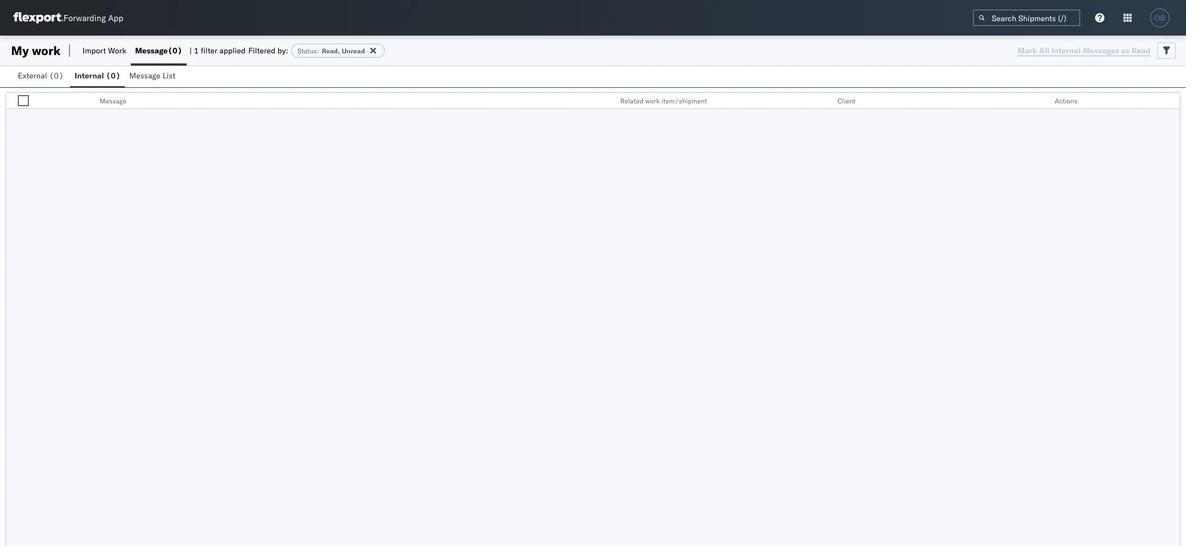 Task type: vqa. For each thing, say whether or not it's contained in the screenshot.
the bottommost work
yes



Task type: locate. For each thing, give the bounding box(es) containing it.
(0) for internal (0)
[[106, 71, 120, 80]]

message left list
[[129, 71, 160, 80]]

(0)
[[168, 46, 182, 55], [49, 71, 64, 80], [106, 71, 120, 80]]

filtered
[[248, 46, 275, 55]]

work
[[108, 46, 126, 55]]

0 horizontal spatial (0)
[[49, 71, 64, 80]]

external
[[18, 71, 47, 80]]

forwarding
[[63, 13, 106, 23]]

:
[[317, 46, 319, 55]]

3 resize handle column header from the left
[[819, 93, 832, 110]]

2 horizontal spatial (0)
[[168, 46, 182, 55]]

internal (0)
[[75, 71, 120, 80]]

1 vertical spatial message
[[129, 71, 160, 80]]

status
[[297, 46, 317, 55]]

None checkbox
[[18, 95, 29, 106]]

os
[[1155, 14, 1165, 22]]

internal (0) button
[[70, 66, 125, 87]]

2 resize handle column header from the left
[[601, 93, 615, 110]]

resize handle column header for client
[[1036, 93, 1049, 110]]

4 resize handle column header from the left
[[1036, 93, 1049, 110]]

resize handle column header for message
[[601, 93, 615, 110]]

(0) right external
[[49, 71, 64, 80]]

1 horizontal spatial work
[[645, 97, 660, 105]]

(0) right the internal at left top
[[106, 71, 120, 80]]

import work button
[[78, 36, 131, 66]]

message down "internal (0)" 'button'
[[100, 97, 126, 105]]

forwarding app
[[63, 13, 123, 23]]

message (0)
[[135, 46, 182, 55]]

app
[[108, 13, 123, 23]]

message
[[135, 46, 168, 55], [129, 71, 160, 80], [100, 97, 126, 105]]

my work
[[11, 43, 61, 58]]

forwarding app link
[[13, 12, 123, 23]]

(0) for external (0)
[[49, 71, 64, 80]]

external (0)
[[18, 71, 64, 80]]

work for related
[[645, 97, 660, 105]]

work
[[32, 43, 61, 58], [645, 97, 660, 105]]

0 vertical spatial work
[[32, 43, 61, 58]]

message list button
[[125, 66, 182, 87]]

import work
[[83, 46, 126, 55]]

|
[[189, 46, 192, 55]]

message for list
[[129, 71, 160, 80]]

(0) inside 'button'
[[106, 71, 120, 80]]

work for my
[[32, 43, 61, 58]]

1 resize handle column header from the left
[[58, 93, 72, 110]]

filter
[[201, 46, 217, 55]]

(0) inside button
[[49, 71, 64, 80]]

1 vertical spatial work
[[645, 97, 660, 105]]

(0) left |
[[168, 46, 182, 55]]

work right related in the right top of the page
[[645, 97, 660, 105]]

message inside 'button'
[[129, 71, 160, 80]]

0 horizontal spatial work
[[32, 43, 61, 58]]

0 vertical spatial message
[[135, 46, 168, 55]]

resize handle column header
[[58, 93, 72, 110], [601, 93, 615, 110], [819, 93, 832, 110], [1036, 93, 1049, 110], [1166, 93, 1179, 110]]

1
[[194, 46, 199, 55]]

message up the message list
[[135, 46, 168, 55]]

2 vertical spatial message
[[100, 97, 126, 105]]

1 horizontal spatial (0)
[[106, 71, 120, 80]]

work up external (0)
[[32, 43, 61, 58]]

5 resize handle column header from the left
[[1166, 93, 1179, 110]]

external (0) button
[[13, 66, 70, 87]]



Task type: describe. For each thing, give the bounding box(es) containing it.
os button
[[1147, 5, 1173, 31]]

actions
[[1055, 97, 1078, 105]]

read,
[[322, 46, 340, 55]]

message list
[[129, 71, 175, 80]]

item/shipment
[[661, 97, 707, 105]]

related
[[620, 97, 643, 105]]

Search Shipments (/) text field
[[973, 9, 1080, 26]]

message for (0)
[[135, 46, 168, 55]]

related work item/shipment
[[620, 97, 707, 105]]

client
[[837, 97, 855, 105]]

unread
[[342, 46, 365, 55]]

resize handle column header for related work item/shipment
[[819, 93, 832, 110]]

internal
[[75, 71, 104, 80]]

(0) for message (0)
[[168, 46, 182, 55]]

| 1 filter applied filtered by:
[[189, 46, 288, 55]]

by:
[[277, 46, 288, 55]]

import
[[83, 46, 106, 55]]

applied
[[219, 46, 246, 55]]

flexport. image
[[13, 12, 63, 23]]

my
[[11, 43, 29, 58]]

status : read, unread
[[297, 46, 365, 55]]

list
[[162, 71, 175, 80]]

resize handle column header for actions
[[1166, 93, 1179, 110]]



